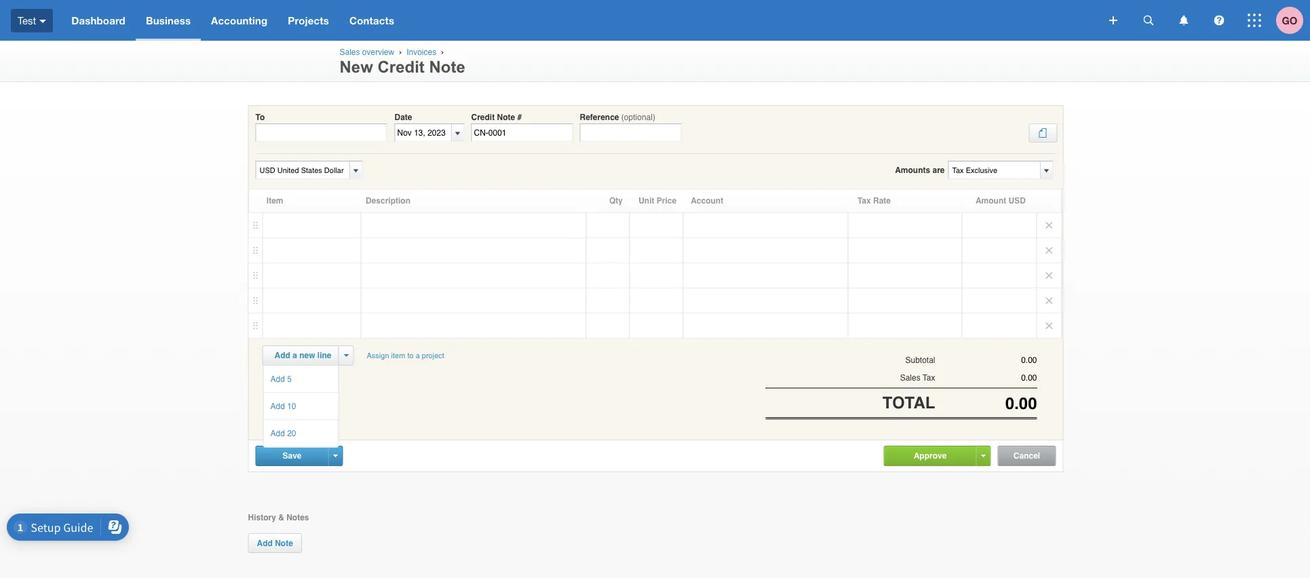 Task type: describe. For each thing, give the bounding box(es) containing it.
history
[[248, 513, 276, 522]]

business button
[[136, 0, 201, 41]]

more add line options... image
[[344, 354, 349, 357]]

reference (optional)
[[580, 112, 655, 122]]

line
[[317, 351, 332, 360]]

unit
[[639, 196, 655, 206]]

3 delete line item image from the top
[[1037, 314, 1062, 338]]

add 20
[[270, 429, 296, 438]]

total
[[883, 393, 935, 412]]

amounts are
[[895, 165, 945, 175]]

dashboard
[[71, 14, 125, 26]]

to
[[255, 112, 265, 122]]

amounts
[[895, 165, 930, 175]]

add for add 20
[[270, 429, 285, 438]]

save link
[[256, 446, 328, 465]]

more save options... image
[[333, 455, 338, 457]]

sales for sales overview › invoices › new credit note
[[340, 48, 360, 57]]

description
[[366, 196, 411, 206]]

note inside the sales overview › invoices › new credit note
[[429, 58, 465, 76]]

sales for sales tax
[[900, 373, 921, 383]]

go button
[[1276, 0, 1310, 41]]

projects
[[288, 14, 329, 26]]

projects button
[[278, 0, 339, 41]]

date
[[395, 112, 412, 122]]

5
[[287, 375, 292, 384]]

go
[[1282, 14, 1298, 26]]

approve link
[[885, 446, 976, 465]]

cancel
[[1014, 451, 1040, 460]]

note for credit note #
[[497, 112, 515, 122]]

assign
[[367, 352, 389, 360]]

svg image inside the test popup button
[[40, 20, 46, 23]]

add 5
[[270, 375, 292, 384]]

&
[[278, 513, 284, 522]]

new
[[340, 58, 373, 76]]

add for add note
[[257, 538, 273, 548]]

new
[[299, 351, 315, 360]]

1 delete line item image from the top
[[1037, 213, 1062, 238]]

assign item to a project
[[367, 352, 444, 360]]

sales overview link
[[340, 48, 394, 57]]

(optional)
[[622, 112, 655, 122]]

a inside assign item to a project link
[[416, 352, 420, 360]]

1 vertical spatial tax
[[923, 373, 935, 383]]

are
[[933, 165, 945, 175]]

business
[[146, 14, 191, 26]]

add a new line link
[[266, 346, 340, 365]]

add for add a new line
[[274, 351, 290, 360]]

unit price
[[639, 196, 677, 206]]

credit inside the sales overview › invoices › new credit note
[[378, 58, 425, 76]]

add 10 link
[[264, 393, 338, 419]]

notes
[[286, 513, 309, 522]]

more approve options... image
[[981, 455, 986, 457]]

2 delete line item image from the top
[[1037, 238, 1062, 263]]

qty
[[609, 196, 623, 206]]



Task type: vqa. For each thing, say whether or not it's contained in the screenshot.
Actions menu 'image'
no



Task type: locate. For each thing, give the bounding box(es) containing it.
2 horizontal spatial note
[[497, 112, 515, 122]]

1 delete line item image from the top
[[1037, 263, 1062, 288]]

a right to
[[416, 352, 420, 360]]

invoices link
[[407, 48, 436, 57]]

svg image
[[1180, 15, 1189, 25]]

add inside add a new line link
[[274, 351, 290, 360]]

add left 20
[[270, 429, 285, 438]]

credit down invoices
[[378, 58, 425, 76]]

add left 5
[[270, 375, 285, 384]]

to
[[407, 352, 414, 360]]

save
[[283, 451, 302, 461]]

0 horizontal spatial ›
[[399, 48, 402, 57]]

item
[[391, 352, 405, 360]]

note left #
[[497, 112, 515, 122]]

tax rate
[[858, 196, 891, 206]]

2 vertical spatial note
[[275, 538, 293, 548]]

a left new
[[293, 351, 297, 360]]

0 horizontal spatial a
[[293, 351, 297, 360]]

1 vertical spatial delete line item image
[[1037, 288, 1062, 313]]

account
[[691, 196, 724, 206]]

invoices
[[407, 48, 436, 57]]

1 horizontal spatial note
[[429, 58, 465, 76]]

note for add note
[[275, 538, 293, 548]]

contacts
[[349, 14, 394, 26]]

1 horizontal spatial ›
[[441, 48, 444, 57]]

sales down 'subtotal'
[[900, 373, 921, 383]]

navigation containing dashboard
[[61, 0, 1100, 41]]

note down &
[[275, 538, 293, 548]]

2 › from the left
[[441, 48, 444, 57]]

price
[[657, 196, 677, 206]]

› left invoices
[[399, 48, 402, 57]]

0 horizontal spatial sales
[[340, 48, 360, 57]]

0 vertical spatial delete line item image
[[1037, 213, 1062, 238]]

sales inside the sales overview › invoices › new credit note
[[340, 48, 360, 57]]

1 vertical spatial sales
[[900, 373, 921, 383]]

add inside add 10 link
[[270, 402, 285, 411]]

2 vertical spatial delete line item image
[[1037, 314, 1062, 338]]

20
[[287, 429, 296, 438]]

1 horizontal spatial a
[[416, 352, 420, 360]]

add 5 link
[[264, 366, 338, 392]]

0 horizontal spatial note
[[275, 538, 293, 548]]

add down history
[[257, 538, 273, 548]]

2 delete line item image from the top
[[1037, 288, 1062, 313]]

accounting button
[[201, 0, 278, 41]]

tax
[[858, 196, 871, 206], [923, 373, 935, 383]]

sales tax
[[900, 373, 935, 383]]

›
[[399, 48, 402, 57], [441, 48, 444, 57]]

add note
[[257, 538, 293, 548]]

add 20 link
[[264, 420, 338, 447]]

1 vertical spatial note
[[497, 112, 515, 122]]

1 vertical spatial delete line item image
[[1037, 238, 1062, 263]]

delete line item image
[[1037, 263, 1062, 288], [1037, 288, 1062, 313], [1037, 314, 1062, 338]]

history & notes
[[248, 513, 309, 522]]

a
[[293, 351, 297, 360], [416, 352, 420, 360]]

0 vertical spatial delete line item image
[[1037, 263, 1062, 288]]

tax down 'subtotal'
[[923, 373, 935, 383]]

Date text field
[[395, 124, 452, 141]]

None text field
[[255, 124, 387, 142], [256, 162, 348, 178], [935, 373, 1037, 383], [935, 394, 1037, 413], [255, 124, 387, 142], [256, 162, 348, 178], [935, 373, 1037, 383], [935, 394, 1037, 413]]

accounting
[[211, 14, 268, 26]]

reference
[[580, 112, 619, 122]]

1 horizontal spatial credit
[[471, 112, 495, 122]]

add
[[274, 351, 290, 360], [270, 375, 285, 384], [270, 402, 285, 411], [270, 429, 285, 438], [257, 538, 273, 548]]

test button
[[0, 0, 61, 41]]

credit left #
[[471, 112, 495, 122]]

credit note #
[[471, 112, 522, 122]]

add for add 5
[[270, 375, 285, 384]]

None text field
[[580, 124, 682, 142], [949, 162, 1040, 178], [935, 356, 1037, 365], [580, 124, 682, 142], [949, 162, 1040, 178], [935, 356, 1037, 365]]

usd
[[1009, 196, 1026, 206]]

add note link
[[248, 533, 302, 553]]

10
[[287, 402, 296, 411]]

rate
[[873, 196, 891, 206]]

amount
[[976, 196, 1007, 206]]

tax left rate on the top of page
[[858, 196, 871, 206]]

1 vertical spatial credit
[[471, 112, 495, 122]]

delete line item image
[[1037, 213, 1062, 238], [1037, 238, 1062, 263]]

note
[[429, 58, 465, 76], [497, 112, 515, 122], [275, 538, 293, 548]]

item
[[267, 196, 283, 206]]

1 horizontal spatial sales
[[900, 373, 921, 383]]

add inside add 20 link
[[270, 429, 285, 438]]

0 vertical spatial credit
[[378, 58, 425, 76]]

add up add 5
[[274, 351, 290, 360]]

add a new line
[[274, 351, 332, 360]]

#
[[517, 112, 522, 122]]

amount usd
[[976, 196, 1026, 206]]

1 horizontal spatial tax
[[923, 373, 935, 383]]

sales up new in the left top of the page
[[340, 48, 360, 57]]

test
[[18, 14, 36, 26]]

0 vertical spatial note
[[429, 58, 465, 76]]

0 horizontal spatial tax
[[858, 196, 871, 206]]

Credit Note # text field
[[471, 124, 573, 142]]

note down invoices
[[429, 58, 465, 76]]

0 vertical spatial sales
[[340, 48, 360, 57]]

add left 10
[[270, 402, 285, 411]]

0 horizontal spatial credit
[[378, 58, 425, 76]]

sales overview › invoices › new credit note
[[340, 48, 465, 76]]

assign item to a project link
[[361, 345, 450, 366]]

add for add 10
[[270, 402, 285, 411]]

1 › from the left
[[399, 48, 402, 57]]

subtotal
[[906, 355, 935, 365]]

navigation
[[61, 0, 1100, 41]]

svg image
[[1248, 14, 1262, 27], [1144, 15, 1154, 25], [1214, 15, 1225, 25], [1110, 16, 1118, 24], [40, 20, 46, 23]]

cancel button
[[999, 446, 1056, 465]]

a inside add a new line link
[[293, 351, 297, 360]]

0 vertical spatial tax
[[858, 196, 871, 206]]

approve
[[914, 451, 947, 460]]

overview
[[362, 48, 394, 57]]

› right invoices
[[441, 48, 444, 57]]

add inside "add note" link
[[257, 538, 273, 548]]

sales
[[340, 48, 360, 57], [900, 373, 921, 383]]

credit
[[378, 58, 425, 76], [471, 112, 495, 122]]

dashboard link
[[61, 0, 136, 41]]

contacts button
[[339, 0, 405, 41]]

add inside add 5 link
[[270, 375, 285, 384]]

add 10
[[270, 402, 296, 411]]

project
[[422, 352, 444, 360]]



